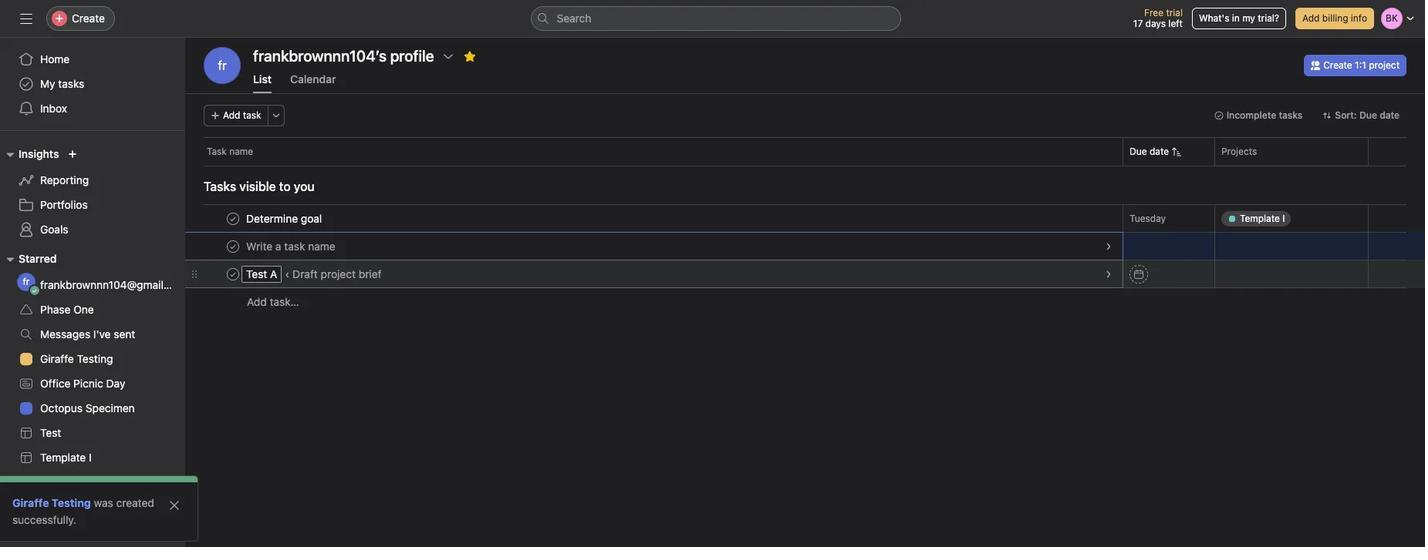 Task type: locate. For each thing, give the bounding box(es) containing it.
0 vertical spatial giraffe testing
[[40, 353, 113, 366]]

2 horizontal spatial tasks
[[1279, 110, 1303, 121]]

0 vertical spatial tasks
[[58, 77, 84, 90]]

fr
[[218, 59, 227, 73], [23, 276, 30, 288]]

task
[[207, 146, 227, 157]]

1 completed checkbox from the top
[[224, 210, 242, 228]]

giraffe up successfully.
[[12, 497, 49, 510]]

calendar
[[290, 73, 336, 86]]

row containing task name
[[185, 137, 1426, 166]]

my tasks
[[40, 77, 84, 90]]

1 vertical spatial create
[[1324, 59, 1353, 71]]

create inside button
[[1324, 59, 1353, 71]]

1 vertical spatial completed checkbox
[[224, 237, 242, 256]]

0 horizontal spatial project
[[126, 476, 161, 489]]

calendar link
[[290, 73, 336, 93]]

tasks inside global element
[[58, 77, 84, 90]]

1 vertical spatial project
[[321, 268, 356, 281]]

tasks right incomplete
[[1279, 110, 1303, 121]]

functional
[[74, 476, 123, 489]]

2 vertical spatial add
[[247, 296, 267, 309]]

testing down messages i've sent link at left bottom
[[77, 353, 113, 366]]

date left ascending 'icon'
[[1150, 146, 1169, 157]]

projects button
[[0, 503, 61, 522]]

testing
[[77, 353, 113, 366], [52, 497, 91, 510]]

completed checkbox for test a text field
[[224, 265, 242, 284]]

1 horizontal spatial project
[[321, 268, 356, 281]]

project inside test a cell
[[321, 268, 356, 281]]

1 horizontal spatial tasks
[[199, 279, 225, 292]]

2 vertical spatial completed checkbox
[[224, 265, 242, 284]]

add inside button
[[1303, 12, 1320, 24]]

create 1:1 project button
[[1304, 55, 1407, 76]]

0 vertical spatial project
[[1369, 59, 1400, 71]]

1 vertical spatial due
[[1130, 146, 1147, 157]]

determine goal cell
[[185, 205, 1124, 233]]

completed checkbox inside test a cell
[[224, 265, 242, 284]]

0 vertical spatial due
[[1360, 110, 1378, 121]]

octopus specimen
[[40, 402, 135, 415]]

0 horizontal spatial add
[[223, 110, 240, 121]]

completed image for write a task name text box
[[224, 237, 242, 256]]

0 vertical spatial projects
[[1222, 146, 1257, 157]]

starred button
[[0, 250, 57, 269]]

2 completed checkbox from the top
[[224, 237, 242, 256]]

tasks inside starred element
[[199, 279, 225, 292]]

completed image down completed image
[[224, 237, 242, 256]]

1 horizontal spatial fr
[[218, 59, 227, 73]]

home link
[[9, 47, 176, 72]]

date right sort:
[[1380, 110, 1400, 121]]

add left billing in the top of the page
[[1303, 12, 1320, 24]]

completed checkbox down completed image
[[224, 237, 242, 256]]

2 vertical spatial tasks
[[199, 279, 225, 292]]

projects up the invite
[[19, 506, 61, 519]]

Completed checkbox
[[224, 210, 242, 228], [224, 237, 242, 256], [224, 265, 242, 284]]

due left ascending 'icon'
[[1130, 146, 1147, 157]]

octopus
[[40, 402, 83, 415]]

0 horizontal spatial due
[[1130, 146, 1147, 157]]

add task… row
[[185, 288, 1426, 316]]

due inside 'popup button'
[[1360, 110, 1378, 121]]

1 vertical spatial tasks
[[1279, 110, 1303, 121]]

giraffe
[[40, 353, 74, 366], [12, 497, 49, 510]]

create inside popup button
[[72, 12, 105, 25]]

giraffe inside starred element
[[40, 353, 74, 366]]

my
[[1243, 12, 1256, 24]]

1 vertical spatial giraffe testing
[[12, 497, 91, 510]]

0 vertical spatial add
[[1303, 12, 1320, 24]]

test link
[[9, 421, 176, 446]]

create
[[72, 12, 105, 25], [1324, 59, 1353, 71]]

tasks left test a text field
[[199, 279, 225, 292]]

completed image
[[224, 210, 242, 228]]

2 horizontal spatial add
[[1303, 12, 1320, 24]]

frankbrownnn104@gmail.com's tasks
[[40, 279, 225, 292]]

giraffe testing up successfully.
[[12, 497, 91, 510]]

tasks
[[204, 180, 236, 194]]

what's in my trial?
[[1199, 12, 1280, 24]]

create for create
[[72, 12, 105, 25]]

search button
[[531, 6, 901, 31]]

giraffe testing link up picnic
[[9, 347, 176, 372]]

template
[[40, 452, 86, 465]]

draft
[[293, 268, 318, 281]]

messages
[[40, 328, 90, 341]]

0 vertical spatial date
[[1380, 110, 1400, 121]]

add for add task
[[223, 110, 240, 121]]

create for create 1:1 project
[[1324, 59, 1353, 71]]

completed checkbox down tasks
[[224, 210, 242, 228]]

2 vertical spatial project
[[126, 476, 161, 489]]

1 vertical spatial giraffe testing link
[[12, 497, 91, 510]]

1 vertical spatial add
[[223, 110, 240, 121]]

completed checkbox for write a task name text box
[[224, 237, 242, 256]]

Determine goal text field
[[243, 211, 327, 227]]

2 horizontal spatial project
[[1369, 59, 1400, 71]]

1 horizontal spatial add
[[247, 296, 267, 309]]

completed checkbox inside determine goal cell
[[224, 210, 242, 228]]

fr left list
[[218, 59, 227, 73]]

you
[[294, 180, 315, 194]]

completed checkbox left test a text field
[[224, 265, 242, 284]]

task
[[243, 110, 261, 121]]

project inside button
[[1369, 59, 1400, 71]]

portfolios
[[40, 198, 88, 211]]

phase one
[[40, 303, 94, 316]]

1 vertical spatial completed image
[[224, 265, 242, 284]]

tree grid containing ‹ draft project brief
[[185, 205, 1426, 316]]

due right sort:
[[1360, 110, 1378, 121]]

starred element
[[0, 245, 225, 499]]

0 vertical spatial create
[[72, 12, 105, 25]]

completed image left test a text field
[[224, 265, 242, 284]]

0 vertical spatial testing
[[77, 353, 113, 366]]

1 horizontal spatial projects
[[1222, 146, 1257, 157]]

0 vertical spatial completed image
[[224, 237, 242, 256]]

0 horizontal spatial tasks
[[58, 77, 84, 90]]

tasks inside dropdown button
[[1279, 110, 1303, 121]]

add task…
[[247, 296, 299, 309]]

tuesday
[[1130, 213, 1166, 225]]

reporting
[[40, 174, 89, 187]]

0 horizontal spatial fr
[[23, 276, 30, 288]]

date inside 'popup button'
[[1380, 110, 1400, 121]]

fr inside starred element
[[23, 276, 30, 288]]

show options image
[[442, 50, 454, 63]]

days
[[1146, 18, 1166, 29]]

0 horizontal spatial projects
[[19, 506, 61, 519]]

sort: due date button
[[1316, 105, 1407, 127]]

17
[[1134, 18, 1143, 29]]

create button
[[46, 6, 115, 31]]

template i link
[[9, 446, 176, 471]]

project
[[1369, 59, 1400, 71], [321, 268, 356, 281], [126, 476, 161, 489]]

project up created
[[126, 476, 161, 489]]

0 horizontal spatial create
[[72, 12, 105, 25]]

goals link
[[9, 218, 176, 242]]

0 vertical spatial giraffe
[[40, 353, 74, 366]]

tree grid
[[185, 205, 1426, 316]]

tasks
[[58, 77, 84, 90], [1279, 110, 1303, 121], [199, 279, 225, 292]]

0 vertical spatial completed checkbox
[[224, 210, 242, 228]]

2 completed image from the top
[[224, 265, 242, 284]]

project for functional
[[126, 476, 161, 489]]

giraffe testing link
[[9, 347, 176, 372], [12, 497, 91, 510]]

add
[[1303, 12, 1320, 24], [223, 110, 240, 121], [247, 296, 267, 309]]

tasks for frankbrownnn104@gmail.com's tasks
[[199, 279, 225, 292]]

search list box
[[531, 6, 901, 31]]

completed image inside test a cell
[[224, 265, 242, 284]]

goals
[[40, 223, 68, 236]]

testing down the cross-
[[52, 497, 91, 510]]

fr down the starred 'dropdown button'
[[23, 276, 30, 288]]

giraffe testing
[[40, 353, 113, 366], [12, 497, 91, 510]]

name
[[229, 146, 253, 157]]

what's
[[1199, 12, 1230, 24]]

projects
[[1222, 146, 1257, 157], [19, 506, 61, 519]]

trial
[[1166, 7, 1183, 19]]

Write a task name text field
[[243, 239, 340, 254]]

phase one link
[[9, 298, 176, 323]]

1 horizontal spatial date
[[1380, 110, 1400, 121]]

1 horizontal spatial due
[[1360, 110, 1378, 121]]

linked projects for test a cell
[[1215, 260, 1369, 289]]

hide sidebar image
[[20, 12, 32, 25]]

remove from starred image
[[464, 50, 476, 63]]

giraffe up office
[[40, 353, 74, 366]]

completed image
[[224, 237, 242, 256], [224, 265, 242, 284]]

add left task
[[223, 110, 240, 121]]

1 horizontal spatial create
[[1324, 59, 1353, 71]]

details image
[[1104, 270, 1114, 279]]

cell
[[185, 232, 1124, 261]]

1 vertical spatial fr
[[23, 276, 30, 288]]

picnic
[[73, 377, 103, 391]]

create left 1:1 at the top of the page
[[1324, 59, 1353, 71]]

row
[[185, 137, 1426, 166], [204, 165, 1407, 167], [185, 232, 1426, 261]]

giraffe testing up office picnic day
[[40, 353, 113, 366]]

project left brief
[[321, 268, 356, 281]]

tasks for my tasks
[[58, 77, 84, 90]]

tasks visible to you
[[204, 180, 315, 194]]

add left task…
[[247, 296, 267, 309]]

created
[[116, 497, 154, 510]]

i
[[89, 452, 92, 465]]

3 completed checkbox from the top
[[224, 265, 242, 284]]

billing
[[1323, 12, 1349, 24]]

tasks right my
[[58, 77, 84, 90]]

add inside row
[[247, 296, 267, 309]]

info
[[1351, 12, 1368, 24]]

1 completed image from the top
[[224, 237, 242, 256]]

to
[[279, 180, 291, 194]]

1 vertical spatial projects
[[19, 506, 61, 519]]

cross-
[[40, 476, 74, 489]]

incomplete tasks
[[1227, 110, 1303, 121]]

global element
[[0, 38, 185, 130]]

create up home link
[[72, 12, 105, 25]]

project right 1:1 at the top of the page
[[1369, 59, 1400, 71]]

giraffe testing link up successfully.
[[12, 497, 91, 510]]

home
[[40, 52, 70, 66]]

1 vertical spatial date
[[1150, 146, 1169, 157]]

projects inside dropdown button
[[19, 506, 61, 519]]

project inside starred element
[[126, 476, 161, 489]]

projects down incomplete
[[1222, 146, 1257, 157]]

ascending image
[[1172, 147, 1182, 157]]



Task type: describe. For each thing, give the bounding box(es) containing it.
0 vertical spatial giraffe testing link
[[9, 347, 176, 372]]

add task
[[223, 110, 261, 121]]

one
[[73, 303, 94, 316]]

frankbrownnn104@gmail.com's
[[40, 279, 196, 292]]

octopus specimen link
[[9, 397, 176, 421]]

tuesday row
[[185, 205, 1426, 233]]

close image
[[168, 500, 181, 512]]

insights element
[[0, 140, 185, 245]]

Test A text field
[[243, 267, 282, 282]]

plan
[[164, 476, 185, 489]]

sort: due date
[[1335, 110, 1400, 121]]

details image
[[1104, 242, 1114, 251]]

portfolios link
[[9, 193, 176, 218]]

list link
[[253, 73, 272, 93]]

messages i've sent
[[40, 328, 135, 341]]

new image
[[68, 150, 77, 159]]

task name
[[207, 146, 253, 157]]

sent
[[114, 328, 135, 341]]

add for add billing info
[[1303, 12, 1320, 24]]

free
[[1145, 7, 1164, 19]]

completed image for test a text field
[[224, 265, 242, 284]]

left
[[1169, 18, 1183, 29]]

specimen
[[86, 402, 135, 415]]

project for 1:1
[[1369, 59, 1400, 71]]

office picnic day link
[[9, 372, 176, 397]]

‹ draft project brief row
[[185, 260, 1426, 289]]

my tasks link
[[9, 72, 176, 96]]

add task… button
[[247, 294, 299, 311]]

brief
[[359, 268, 382, 281]]

incomplete
[[1227, 110, 1277, 121]]

search
[[557, 12, 592, 25]]

successfully.
[[12, 514, 76, 527]]

inbox link
[[9, 96, 176, 121]]

linked projects for cell
[[1215, 232, 1369, 261]]

office picnic day
[[40, 377, 125, 391]]

trial?
[[1258, 12, 1280, 24]]

cross-functional project plan
[[40, 476, 185, 489]]

add billing info
[[1303, 12, 1368, 24]]

i've
[[93, 328, 111, 341]]

my
[[40, 77, 55, 90]]

completed checkbox for determine goal text box
[[224, 210, 242, 228]]

create 1:1 project
[[1324, 59, 1400, 71]]

test
[[40, 427, 61, 440]]

add for add task…
[[247, 296, 267, 309]]

free trial 17 days left
[[1134, 7, 1183, 29]]

task…
[[270, 296, 299, 309]]

due inside row
[[1130, 146, 1147, 157]]

1 vertical spatial giraffe
[[12, 497, 49, 510]]

inbox
[[40, 102, 67, 115]]

phase
[[40, 303, 71, 316]]

was created successfully.
[[12, 497, 154, 527]]

0 horizontal spatial date
[[1150, 146, 1169, 157]]

was
[[94, 497, 113, 510]]

insights button
[[0, 145, 59, 164]]

invite
[[43, 521, 71, 534]]

frankbrownnn104's profile
[[253, 47, 434, 65]]

messages i've sent link
[[9, 323, 176, 347]]

sort:
[[1335, 110, 1357, 121]]

1 vertical spatial testing
[[52, 497, 91, 510]]

add task button
[[204, 105, 268, 127]]

0 vertical spatial fr
[[218, 59, 227, 73]]

‹ draft project brief
[[285, 268, 382, 281]]

cross-functional project plan link
[[9, 471, 185, 495]]

visible
[[239, 180, 276, 194]]

giraffe testing inside starred element
[[40, 353, 113, 366]]

what's in my trial? button
[[1192, 8, 1287, 29]]

office
[[40, 377, 70, 391]]

tasks for incomplete tasks
[[1279, 110, 1303, 121]]

test a cell
[[185, 260, 1124, 289]]

day
[[106, 377, 125, 391]]

1:1
[[1355, 59, 1367, 71]]

invite button
[[15, 514, 81, 542]]

more actions image
[[271, 111, 281, 120]]

add billing info button
[[1296, 8, 1375, 29]]

testing inside starred element
[[77, 353, 113, 366]]

in
[[1232, 12, 1240, 24]]

template i
[[40, 452, 92, 465]]

‹
[[285, 268, 290, 281]]

incomplete tasks button
[[1208, 105, 1310, 127]]

insights
[[19, 147, 59, 161]]

project for draft
[[321, 268, 356, 281]]

list
[[253, 73, 272, 86]]



Task type: vqa. For each thing, say whether or not it's contained in the screenshot.
option group
no



